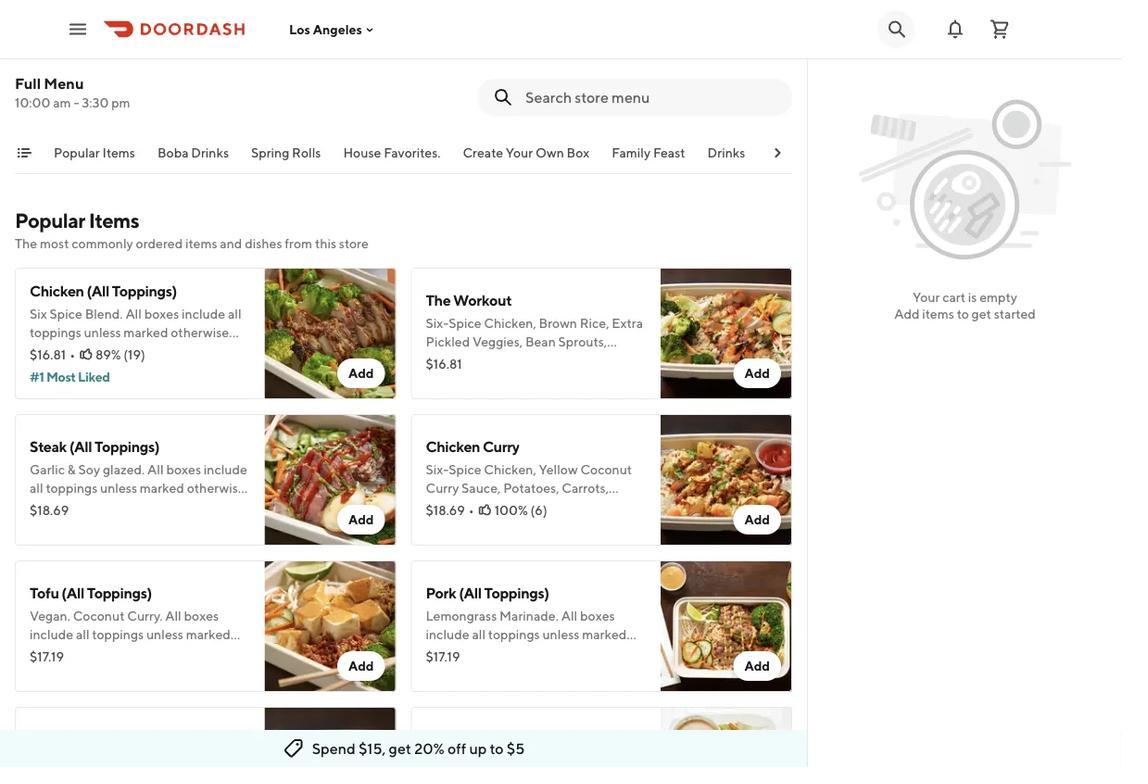 Task type: describe. For each thing, give the bounding box(es) containing it.
2 drinks from the left
[[708, 145, 746, 160]]

steak (all toppings)
[[30, 438, 160, 456]]

drinks inside button
[[191, 145, 229, 160]]

toppings) for pork (all toppings)
[[485, 585, 550, 602]]

spice
[[449, 316, 482, 331]]

up
[[470, 740, 487, 758]]

tofu
[[30, 585, 59, 602]]

popular items the most commonly ordered items and dishes from this store
[[15, 209, 369, 251]]

popular items
[[54, 145, 135, 160]]

veggies,
[[473, 334, 523, 350]]

items for popular items the most commonly ordered items and dishes from this store
[[89, 209, 139, 233]]

your inside your cart is empty add items to get started
[[913, 290, 941, 305]]

pickled
[[426, 334, 470, 350]]

-
[[74, 95, 79, 110]]

gluten free desserts
[[768, 145, 892, 160]]

chicken curry
[[426, 438, 520, 456]]

add button for steak (all toppings)
[[337, 505, 385, 535]]

create your own box
[[463, 145, 590, 160]]

Item Search search field
[[526, 87, 778, 108]]

boba
[[158, 145, 189, 160]]

tofu (all toppings) image
[[265, 561, 396, 693]]

add for pork (all toppings)
[[745, 659, 771, 674]]

$16.81 •
[[30, 347, 75, 363]]

to for up
[[490, 740, 504, 758]]

chicken (all toppings)
[[30, 282, 177, 300]]

chicken for chicken (all toppings)
[[30, 282, 84, 300]]

items inside 'popular items the most commonly ordered items and dishes from this store'
[[185, 236, 218, 251]]

notification bell image
[[945, 18, 967, 40]]

100%
[[495, 503, 528, 518]]

broccoli,
[[481, 353, 533, 368]]

pork (all toppings) image
[[661, 561, 793, 693]]

dishes
[[245, 236, 282, 251]]

free
[[812, 145, 839, 160]]

is
[[969, 290, 978, 305]]

89%
[[96, 347, 121, 363]]

favorites.
[[384, 145, 441, 160]]

add for chicken curry
[[745, 512, 771, 528]]

tofu (all toppings)
[[30, 585, 152, 602]]

toppings) for tofu (all toppings)
[[87, 585, 152, 602]]

89% (19)
[[96, 347, 145, 363]]

from
[[285, 236, 313, 251]]

family feast button
[[612, 144, 686, 173]]

family feast
[[612, 145, 686, 160]]

0 items, open order cart image
[[989, 18, 1012, 40]]

1 vertical spatial get
[[389, 740, 412, 758]]

box
[[567, 145, 590, 160]]

los
[[289, 22, 311, 37]]

herbs,
[[571, 353, 610, 368]]

(6)
[[531, 503, 548, 518]]

started
[[995, 306, 1037, 322]]

boba drinks button
[[158, 144, 229, 173]]

spend
[[312, 740, 356, 758]]

feast
[[654, 145, 686, 160]]

shrimp spring roll
[[426, 750, 547, 767]]

rolls
[[292, 145, 321, 160]]

$16.81 for $16.81
[[426, 357, 462, 372]]

full menu 10:00 am - 3:30 pm
[[15, 75, 130, 110]]

spring rolls
[[251, 145, 321, 160]]

to for items
[[958, 306, 970, 322]]

brown
[[539, 316, 578, 331]]

popular items button
[[54, 144, 135, 173]]

add button for pork (all toppings)
[[734, 652, 782, 682]]

menu
[[44, 75, 84, 92]]

roll
[[521, 750, 547, 767]]

$17.19 for tofu
[[30, 650, 64, 665]]

family
[[612, 145, 651, 160]]

house favorites.
[[343, 145, 441, 160]]

spend $15, get 20% off up to $5
[[312, 740, 525, 758]]

items inside your cart is empty add items to get started
[[923, 306, 955, 322]]

scroll menu navigation right image
[[771, 146, 785, 160]]

spring rolls button
[[251, 144, 321, 173]]

(all for chicken
[[87, 282, 109, 300]]

popular for popular items
[[54, 145, 100, 160]]

store
[[339, 236, 369, 251]]

ordered
[[136, 236, 183, 251]]

$15,
[[359, 740, 386, 758]]

1 horizontal spatial spring
[[476, 750, 518, 767]]

full
[[15, 75, 41, 92]]

angeles
[[313, 22, 362, 37]]

gluten free desserts button
[[768, 144, 892, 173]]

(all for tofu
[[62, 585, 84, 602]]

this
[[315, 236, 337, 251]]

six-
[[426, 316, 449, 331]]

10:00
[[15, 95, 50, 110]]

$17.19 for pork
[[426, 650, 460, 665]]

own
[[536, 145, 565, 160]]

liked
[[78, 370, 110, 385]]

chef's salad
[[30, 731, 110, 749]]

sprouts,
[[559, 334, 608, 350]]

$16.81 for $16.81 •
[[30, 347, 66, 363]]

the inside the workout six-spice chicken, brown rice, extra pickled veggies, bean sprouts, steamed broccoli, fresh herbs, tamarind sauce*
[[426, 292, 451, 309]]

$5
[[507, 740, 525, 758]]

boba drinks
[[158, 145, 229, 160]]

add inside your cart is empty add items to get started
[[895, 306, 920, 322]]

your inside button
[[506, 145, 533, 160]]

steak
[[30, 438, 67, 456]]

add for chicken (all toppings)
[[349, 366, 374, 381]]

show menu categories image
[[17, 146, 32, 160]]



Task type: vqa. For each thing, say whether or not it's contained in the screenshot.
Toppings) associated with Chicken (All Toppings)
yes



Task type: locate. For each thing, give the bounding box(es) containing it.
create
[[463, 145, 504, 160]]

to down cart
[[958, 306, 970, 322]]

•
[[70, 347, 75, 363], [469, 503, 475, 518]]

$16.81 up #1
[[30, 347, 66, 363]]

$18.69 left 100% in the bottom left of the page
[[426, 503, 465, 518]]

most
[[46, 370, 76, 385]]

#1
[[30, 370, 44, 385]]

0 vertical spatial get
[[972, 306, 992, 322]]

0 horizontal spatial drinks
[[191, 145, 229, 160]]

gluten
[[768, 145, 809, 160]]

to right up
[[490, 740, 504, 758]]

get
[[972, 306, 992, 322], [389, 740, 412, 758]]

1 horizontal spatial drinks
[[708, 145, 746, 160]]

$17.19 down the pork
[[426, 650, 460, 665]]

items down cart
[[923, 306, 955, 322]]

house
[[343, 145, 381, 160]]

0 horizontal spatial $17.19
[[30, 650, 64, 665]]

1 horizontal spatial to
[[958, 306, 970, 322]]

0 vertical spatial popular
[[54, 145, 100, 160]]

shrimp
[[426, 750, 473, 767]]

100% (6)
[[495, 503, 548, 518]]

tamarind
[[426, 371, 481, 387]]

get inside your cart is empty add items to get started
[[972, 306, 992, 322]]

popular down -
[[54, 145, 100, 160]]

1 vertical spatial spring
[[476, 750, 518, 767]]

1 horizontal spatial items
[[923, 306, 955, 322]]

$17.19
[[30, 650, 64, 665], [426, 650, 460, 665]]

curry
[[483, 438, 520, 456]]

toppings) down ordered on the top left
[[112, 282, 177, 300]]

(all for steak
[[69, 438, 92, 456]]

$18.69 •
[[426, 503, 475, 518]]

drinks right boba
[[191, 145, 229, 160]]

chicken for chicken curry
[[426, 438, 481, 456]]

1 vertical spatial items
[[89, 209, 139, 233]]

0 horizontal spatial to
[[490, 740, 504, 758]]

$16.81 down "pickled" at the left top of the page
[[426, 357, 462, 372]]

your cart is empty add items to get started
[[895, 290, 1037, 322]]

extra
[[612, 316, 644, 331]]

3:30
[[82, 95, 109, 110]]

• up the #1 most liked
[[70, 347, 75, 363]]

1 drinks from the left
[[191, 145, 229, 160]]

popular inside button
[[54, 145, 100, 160]]

get down is
[[972, 306, 992, 322]]

toppings) right tofu
[[87, 585, 152, 602]]

20%
[[415, 740, 445, 758]]

$17.19 down tofu
[[30, 650, 64, 665]]

chicken down most
[[30, 282, 84, 300]]

chef's
[[30, 731, 72, 749]]

1 vertical spatial the
[[426, 292, 451, 309]]

1 horizontal spatial $17.19
[[426, 650, 460, 665]]

your left cart
[[913, 290, 941, 305]]

popular up most
[[15, 209, 85, 233]]

0 vertical spatial •
[[70, 347, 75, 363]]

rice,
[[580, 316, 610, 331]]

the left most
[[15, 236, 37, 251]]

1 horizontal spatial $18.69
[[426, 503, 465, 518]]

• left 100% in the bottom left of the page
[[469, 503, 475, 518]]

the inside 'popular items the most commonly ordered items and dishes from this store'
[[15, 236, 37, 251]]

spring inside button
[[251, 145, 290, 160]]

pork (all toppings)
[[426, 585, 550, 602]]

drinks button
[[708, 144, 746, 173]]

steamed
[[426, 353, 479, 368]]

empty
[[980, 290, 1018, 305]]

(all right the pork
[[459, 585, 482, 602]]

0 vertical spatial chicken
[[30, 282, 84, 300]]

0 horizontal spatial •
[[70, 347, 75, 363]]

cart
[[943, 290, 966, 305]]

items
[[185, 236, 218, 251], [923, 306, 955, 322]]

0 horizontal spatial your
[[506, 145, 533, 160]]

open menu image
[[67, 18, 89, 40]]

1 vertical spatial your
[[913, 290, 941, 305]]

bean
[[526, 334, 556, 350]]

1 vertical spatial chicken
[[426, 438, 481, 456]]

add for steak (all toppings)
[[349, 512, 374, 528]]

popular
[[54, 145, 100, 160], [15, 209, 85, 233]]

and
[[220, 236, 242, 251]]

the workout six-spice chicken, brown rice, extra pickled veggies, bean sprouts, steamed broccoli, fresh herbs, tamarind sauce*
[[426, 292, 644, 387]]

chicken
[[30, 282, 84, 300], [426, 438, 481, 456]]

add button for chicken curry
[[734, 505, 782, 535]]

the
[[15, 236, 37, 251], [426, 292, 451, 309]]

your left own
[[506, 145, 533, 160]]

am
[[53, 95, 71, 110]]

1 vertical spatial •
[[469, 503, 475, 518]]

0 vertical spatial to
[[958, 306, 970, 322]]

0 vertical spatial your
[[506, 145, 533, 160]]

toppings) for chicken (all toppings)
[[112, 282, 177, 300]]

toppings) for steak (all toppings)
[[95, 438, 160, 456]]

$18.69 for $18.69
[[30, 503, 69, 518]]

$16.81
[[30, 347, 66, 363], [426, 357, 462, 372]]

steak (all toppings) image
[[265, 415, 396, 546]]

your
[[506, 145, 533, 160], [913, 290, 941, 305]]

0 vertical spatial spring
[[251, 145, 290, 160]]

0 horizontal spatial chicken
[[30, 282, 84, 300]]

create your own box button
[[463, 144, 590, 173]]

0 horizontal spatial get
[[389, 740, 412, 758]]

toppings)
[[112, 282, 177, 300], [95, 438, 160, 456], [87, 585, 152, 602], [485, 585, 550, 602]]

1 $17.19 from the left
[[30, 650, 64, 665]]

items inside 'popular items the most commonly ordered items and dishes from this store'
[[89, 209, 139, 233]]

house favorites. button
[[343, 144, 441, 173]]

los angeles button
[[289, 22, 377, 37]]

items for popular items
[[103, 145, 135, 160]]

0 horizontal spatial spring
[[251, 145, 290, 160]]

0 vertical spatial items
[[185, 236, 218, 251]]

spring left roll
[[476, 750, 518, 767]]

pm
[[111, 95, 130, 110]]

chicken,
[[484, 316, 537, 331]]

1 $18.69 from the left
[[30, 503, 69, 518]]

spring left rolls
[[251, 145, 290, 160]]

items
[[103, 145, 135, 160], [89, 209, 139, 233]]

the up six-
[[426, 292, 451, 309]]

commonly
[[72, 236, 133, 251]]

add button for tofu (all toppings)
[[337, 652, 385, 682]]

desserts
[[841, 145, 892, 160]]

0 horizontal spatial $18.69
[[30, 503, 69, 518]]

1 horizontal spatial your
[[913, 290, 941, 305]]

toppings) right the pork
[[485, 585, 550, 602]]

most
[[40, 236, 69, 251]]

spring
[[251, 145, 290, 160], [476, 750, 518, 767]]

items left the and
[[185, 236, 218, 251]]

chicken (all toppings) image
[[265, 268, 396, 400]]

(all down commonly
[[87, 282, 109, 300]]

• for (all
[[70, 347, 75, 363]]

(all for pork
[[459, 585, 482, 602]]

workout
[[454, 292, 512, 309]]

items up commonly
[[89, 209, 139, 233]]

popular inside 'popular items the most commonly ordered items and dishes from this store'
[[15, 209, 85, 233]]

chicken curry image
[[661, 415, 793, 546]]

0 vertical spatial the
[[15, 236, 37, 251]]

0 horizontal spatial the
[[15, 236, 37, 251]]

add button for the workout
[[734, 359, 782, 389]]

toppings) down 'liked'
[[95, 438, 160, 456]]

get right $15,
[[389, 740, 412, 758]]

popular for popular items the most commonly ordered items and dishes from this store
[[15, 209, 85, 233]]

add for tofu (all toppings)
[[349, 659, 374, 674]]

1 horizontal spatial •
[[469, 503, 475, 518]]

(all right tofu
[[62, 585, 84, 602]]

off
[[448, 740, 467, 758]]

(all
[[87, 282, 109, 300], [69, 438, 92, 456], [62, 585, 84, 602], [459, 585, 482, 602]]

items inside button
[[103, 145, 135, 160]]

2 $17.19 from the left
[[426, 650, 460, 665]]

1 horizontal spatial $16.81
[[426, 357, 462, 372]]

1 horizontal spatial the
[[426, 292, 451, 309]]

1 horizontal spatial chicken
[[426, 438, 481, 456]]

(19)
[[124, 347, 145, 363]]

add button for chicken (all toppings)
[[337, 359, 385, 389]]

0 horizontal spatial items
[[185, 236, 218, 251]]

1 vertical spatial items
[[923, 306, 955, 322]]

shrimp spring roll image
[[661, 708, 793, 768]]

2 $18.69 from the left
[[426, 503, 465, 518]]

fresh
[[536, 353, 569, 368]]

(all right steak
[[69, 438, 92, 456]]

add button
[[337, 359, 385, 389], [734, 359, 782, 389], [337, 505, 385, 535], [734, 505, 782, 535], [337, 652, 385, 682], [734, 652, 782, 682]]

los angeles
[[289, 22, 362, 37]]

$18.69 for $18.69 •
[[426, 503, 465, 518]]

the workout image
[[661, 268, 793, 400]]

chicken left curry
[[426, 438, 481, 456]]

to inside your cart is empty add items to get started
[[958, 306, 970, 322]]

0 vertical spatial items
[[103, 145, 135, 160]]

salad
[[74, 731, 110, 749]]

1 vertical spatial to
[[490, 740, 504, 758]]

chef's salad image
[[265, 708, 396, 768]]

1 horizontal spatial get
[[972, 306, 992, 322]]

$18.69 down steak
[[30, 503, 69, 518]]

0 horizontal spatial $16.81
[[30, 347, 66, 363]]

items down the pm
[[103, 145, 135, 160]]

1 vertical spatial popular
[[15, 209, 85, 233]]

• for curry
[[469, 503, 475, 518]]

sauce*
[[483, 371, 525, 387]]

to
[[958, 306, 970, 322], [490, 740, 504, 758]]

drinks left scroll menu navigation right image
[[708, 145, 746, 160]]

#1 most liked
[[30, 370, 110, 385]]

pork
[[426, 585, 457, 602]]



